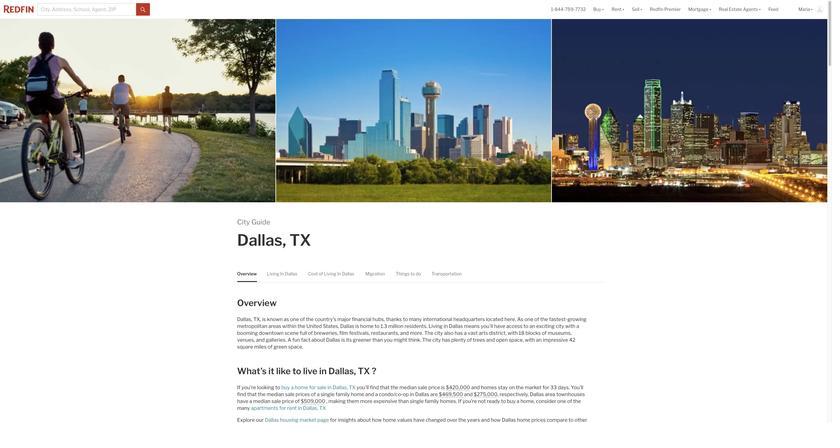 Task type: locate. For each thing, give the bounding box(es) containing it.
median inside dallas area townhouses have a median sale price of
[[253, 399, 271, 405]]

find down you're
[[237, 392, 246, 398]]

1 vertical spatial buy
[[507, 399, 516, 405]]

if for you're
[[237, 385, 241, 391]]

0 vertical spatial overview
[[237, 272, 257, 277]]

looking
[[257, 385, 274, 391]]

0 vertical spatial many
[[409, 317, 422, 323]]

1 horizontal spatial many
[[409, 317, 422, 323]]

1 vertical spatial price
[[282, 399, 294, 405]]

miles
[[254, 344, 267, 350]]

for right page
[[330, 418, 337, 424]]

0 horizontal spatial living
[[267, 272, 279, 277]]

2 overview from the top
[[237, 298, 277, 309]]

0 horizontal spatial than
[[373, 338, 383, 343]]

single inside and homes stay on the market for 33 days. you'll find that the median sale prices of        a single family home and a condo/co-op in dallas are
[[321, 392, 335, 398]]

and right the years on the right of the page
[[481, 418, 490, 424]]

844-
[[555, 7, 565, 12]]

home inside and homes stay on the market for 33 days. you'll find that the median sale prices of        a single family home and a condo/co-op in dallas are
[[351, 392, 364, 398]]

square
[[237, 344, 253, 350]]

2 how from the left
[[491, 418, 501, 424]]

1 horizontal spatial you'll
[[481, 324, 493, 330]]

1 vertical spatial an
[[536, 338, 542, 343]]

trees
[[473, 338, 485, 343]]

median
[[400, 385, 417, 391], [267, 392, 284, 398], [253, 399, 271, 405]]

1 vertical spatial that
[[247, 392, 257, 398]]

a down growing
[[577, 324, 579, 330]]

market left page
[[300, 418, 316, 424]]

things to do
[[396, 272, 421, 277]]

▾ inside dropdown button
[[759, 7, 761, 12]]

if left you're
[[458, 399, 462, 405]]

the inside if you're not ready to buy a home, consider one of the many
[[573, 399, 581, 405]]

0 vertical spatial than
[[373, 338, 383, 343]]

price up the are
[[429, 385, 440, 391]]

housing
[[280, 418, 299, 424]]

,
[[498, 392, 499, 398], [326, 399, 328, 405]]

you'll up more at left
[[357, 385, 369, 391]]

access
[[507, 324, 523, 330]]

0 horizontal spatial prices
[[296, 392, 310, 398]]

0 vertical spatial an
[[530, 324, 535, 330]]

market up home,
[[525, 385, 542, 391]]

1.3
[[381, 324, 387, 330]]

0 horizontal spatial family
[[336, 392, 350, 398]]

1 vertical spatial overview
[[237, 298, 277, 309]]

that
[[380, 385, 390, 391], [247, 392, 257, 398]]

overview link
[[237, 266, 257, 282]]

full
[[300, 331, 307, 337]]

space,
[[509, 338, 524, 343]]

0 vertical spatial you'll
[[481, 324, 493, 330]]

united
[[307, 324, 322, 330]]

1 horizontal spatial single
[[410, 399, 424, 405]]

0 horizontal spatial find
[[237, 392, 246, 398]]

sale up $509,000
[[317, 385, 327, 391]]

in left cost
[[280, 272, 284, 277]]

1 vertical spatial have
[[237, 399, 248, 405]]

for left 33
[[543, 385, 550, 391]]

the up exciting
[[541, 317, 548, 323]]

museums,
[[548, 331, 572, 337]]

$509,000 , making them more expensive        than single family homes.
[[301, 399, 457, 405]]

0 horizontal spatial buy
[[281, 385, 290, 391]]

1 horizontal spatial prices
[[532, 418, 546, 424]]

that down you're
[[247, 392, 257, 398]]

dallas left cost
[[285, 272, 297, 277]]

1 horizontal spatial than
[[398, 399, 409, 405]]

$275,000
[[474, 392, 498, 398]]

0 horizontal spatial with
[[508, 331, 518, 337]]

1 horizontal spatial has
[[455, 331, 463, 337]]

0 horizontal spatial how
[[372, 418, 382, 424]]

dallas inside for insights about how home values have changed over              the years and how dallas home prices compare to other
[[502, 418, 516, 424]]

think.
[[409, 338, 421, 343]]

living right overview link
[[267, 272, 279, 277]]

1 horizontal spatial if
[[458, 399, 462, 405]]

$420,000
[[446, 385, 470, 391]]

0 horizontal spatial in
[[280, 272, 284, 277]]

is up festivals,
[[355, 324, 359, 330]]

1 vertical spatial single
[[410, 399, 424, 405]]

price up apartments for rent in dallas, tx
[[282, 399, 294, 405]]

1 horizontal spatial ,
[[498, 392, 499, 398]]

1 vertical spatial median
[[267, 392, 284, 398]]

homes.
[[440, 399, 457, 405]]

buy down respectively.
[[507, 399, 516, 405]]

like
[[276, 366, 291, 377]]

0 horizontal spatial you'll
[[357, 385, 369, 391]]

for inside and homes stay on the market for 33 days. you'll find that the median sale prices of        a single family home and a condo/co-op in dallas are
[[543, 385, 550, 391]]

2 horizontal spatial one
[[558, 399, 566, 405]]

of up full
[[300, 317, 305, 323]]

million
[[388, 324, 404, 330]]

0 vertical spatial has
[[455, 331, 463, 337]]

0 vertical spatial family
[[336, 392, 350, 398]]

and down 'arts'
[[486, 338, 495, 343]]

living in dallas
[[267, 272, 297, 277]]

city down international
[[433, 338, 441, 343]]

years
[[467, 418, 480, 424]]

2 vertical spatial with
[[525, 338, 535, 343]]

1 vertical spatial find
[[237, 392, 246, 398]]

2 horizontal spatial living
[[429, 324, 443, 330]]

than inside dallas, tx, is known as one of the country's major financial hubs, thanks to many international headquarters located here. as one of the fastest-growing metropolitan areas within the united states, dallas is home to 1.3 million residents. living in dallas means you'll have access to an exciting city with a booming downtown scene full of breweries, film festivals, restaurants, and more. the city also has a vast arts district, with 18 blocks of museums, venues, and galleries. a fun fact about dallas is its greener than you might think. the city has plenty of trees and open space, with an impressive 42 square miles of green space.
[[373, 338, 383, 343]]

the up condo/co-
[[391, 385, 399, 391]]

that up condo/co-
[[380, 385, 390, 391]]

hubs,
[[373, 317, 385, 323]]

in
[[280, 272, 284, 277], [337, 272, 341, 277]]

transportation link
[[432, 266, 462, 282]]

0 horizontal spatial if
[[237, 385, 241, 391]]

1 horizontal spatial how
[[491, 418, 501, 424]]

many inside dallas, tx, is known as one of the country's major financial hubs, thanks to many international headquarters located here. as one of the fastest-growing metropolitan areas within the united states, dallas is home to 1.3 million residents. living in dallas means you'll have access to an exciting city with a booming downtown scene full of breweries, film festivals, restaurants, and more. the city also has a vast arts district, with 18 blocks of museums, venues, and galleries. a fun fact about dallas is its greener than you might think. the city has plenty of trees and open space, with an impressive 42 square miles of green space.
[[409, 317, 422, 323]]

buy down the like
[[281, 385, 290, 391]]

as
[[517, 317, 524, 323]]

that inside and homes stay on the market for 33 days. you'll find that the median sale prices of        a single family home and a condo/co-op in dallas are
[[247, 392, 257, 398]]

1 horizontal spatial that
[[380, 385, 390, 391]]

if for you're
[[458, 399, 462, 405]]

1 horizontal spatial in
[[337, 272, 341, 277]]

buy ▾
[[594, 7, 604, 12]]

1 ▾ from the left
[[602, 7, 604, 12]]

family down the are
[[425, 399, 439, 405]]

1 vertical spatial prices
[[532, 418, 546, 424]]

have down you're
[[237, 399, 248, 405]]

single
[[321, 392, 335, 398], [410, 399, 424, 405]]

2 horizontal spatial have
[[494, 324, 505, 330]]

and up might
[[400, 331, 409, 337]]

sale up dallas area townhouses have a median sale price of
[[418, 385, 427, 391]]

buy a home for sale in dallas, tx link
[[281, 385, 356, 391]]

if inside if you're not ready to buy a home, consider one of the many
[[458, 399, 462, 405]]

also
[[444, 331, 454, 337]]

the
[[306, 317, 314, 323], [541, 317, 548, 323], [298, 324, 305, 330], [391, 385, 399, 391], [516, 385, 524, 391], [258, 392, 266, 398], [573, 399, 581, 405], [459, 418, 466, 424]]

breweries,
[[314, 331, 338, 337]]

1 vertical spatial family
[[425, 399, 439, 405]]

fun
[[292, 338, 300, 343]]

with down blocks
[[525, 338, 535, 343]]

family up making
[[336, 392, 350, 398]]

0 horizontal spatial many
[[237, 406, 250, 412]]

with down access at bottom
[[508, 331, 518, 337]]

dallas left migration
[[342, 272, 354, 277]]

are
[[430, 392, 438, 398]]

for
[[309, 385, 316, 391], [543, 385, 550, 391], [279, 406, 286, 412], [330, 418, 337, 424]]

in inside and homes stay on the market for 33 days. you'll find that the median sale prices of        a single family home and a condo/co-op in dallas are
[[410, 392, 414, 398]]

an
[[530, 324, 535, 330], [536, 338, 542, 343]]

2 horizontal spatial with
[[566, 324, 576, 330]]

an up blocks
[[530, 324, 535, 330]]

more.
[[410, 331, 423, 337]]

42
[[569, 338, 576, 343]]

0 horizontal spatial have
[[237, 399, 248, 405]]

a
[[577, 324, 579, 330], [464, 331, 467, 337], [291, 385, 294, 391], [317, 392, 320, 398], [375, 392, 378, 398], [249, 399, 252, 405], [517, 399, 520, 405]]

home down if you're looking to buy a home for sale in dallas, tx you'll find that the median sale price is $420,000
[[351, 392, 364, 398]]

0 vertical spatial have
[[494, 324, 505, 330]]

0 horizontal spatial single
[[321, 392, 335, 398]]

2 vertical spatial median
[[253, 399, 271, 405]]

many
[[409, 317, 422, 323], [237, 406, 250, 412]]

to
[[411, 272, 415, 277], [403, 317, 408, 323], [375, 324, 380, 330], [524, 324, 529, 330], [293, 366, 301, 377], [275, 385, 280, 391], [501, 399, 506, 405], [569, 418, 574, 424]]

here.
[[505, 317, 516, 323]]

1 vertical spatial many
[[237, 406, 250, 412]]

with down growing
[[566, 324, 576, 330]]

rent
[[612, 7, 622, 12]]

2 vertical spatial have
[[414, 418, 425, 424]]

1 vertical spatial ,
[[326, 399, 328, 405]]

prices left compare
[[532, 418, 546, 424]]

city left also on the bottom right of the page
[[435, 331, 443, 337]]

0 vertical spatial about
[[312, 338, 325, 343]]

0 vertical spatial price
[[429, 385, 440, 391]]

sale up apartments for rent in dallas, tx link
[[285, 392, 295, 398]]

0 vertical spatial market
[[525, 385, 542, 391]]

▾ right buy
[[602, 7, 604, 12]]

how down $509,000 , making them more expensive        than single family homes.
[[372, 418, 382, 424]]

of down townhouses at the bottom right
[[567, 399, 572, 405]]

living down international
[[429, 324, 443, 330]]

0 vertical spatial single
[[321, 392, 335, 398]]

about down the breweries,
[[312, 338, 325, 343]]

0 vertical spatial with
[[566, 324, 576, 330]]

fastest-
[[549, 317, 568, 323]]

, up ready
[[498, 392, 499, 398]]

living inside cost of living in dallas link
[[324, 272, 336, 277]]

dallas, tx
[[237, 231, 311, 250]]

0 vertical spatial prices
[[296, 392, 310, 398]]

buy inside if you're not ready to buy a home, consider one of the many
[[507, 399, 516, 405]]

a down you're
[[249, 399, 252, 405]]

has
[[455, 331, 463, 337], [442, 338, 450, 343]]

to left "other"
[[569, 418, 574, 424]]

buy ▾ button
[[594, 0, 604, 19]]

have inside dallas area townhouses have a median sale price of
[[237, 399, 248, 405]]

▾ for mortgage ▾
[[710, 7, 712, 12]]

has up plenty
[[455, 331, 463, 337]]

0 horizontal spatial that
[[247, 392, 257, 398]]

dallas down respectively.
[[502, 418, 516, 424]]

prices inside and homes stay on the market for 33 days. you'll find that the median sale prices of        a single family home and a condo/co-op in dallas are
[[296, 392, 310, 398]]

than
[[373, 338, 383, 343], [398, 399, 409, 405]]

1 horizontal spatial living
[[324, 272, 336, 277]]

1 horizontal spatial find
[[370, 385, 379, 391]]

1 vertical spatial if
[[458, 399, 462, 405]]

about
[[312, 338, 325, 343], [357, 418, 371, 424]]

home
[[360, 324, 374, 330], [295, 385, 308, 391], [351, 392, 364, 398], [383, 418, 396, 424], [517, 418, 531, 424]]

you'll up 'arts'
[[481, 324, 493, 330]]

cost
[[308, 272, 318, 277]]

1 vertical spatial about
[[357, 418, 371, 424]]

one inside if you're not ready to buy a home, consider one of the many
[[558, 399, 566, 405]]

rent ▾
[[612, 7, 625, 12]]

0 vertical spatial median
[[400, 385, 417, 391]]

median down looking
[[267, 392, 284, 398]]

dallas inside and homes stay on the market for 33 days. you'll find that the median sale prices of        a single family home and a condo/co-op in dallas are
[[415, 392, 429, 398]]

is
[[262, 317, 266, 323], [355, 324, 359, 330], [341, 338, 345, 343], [441, 385, 445, 391]]

0 horizontal spatial ,
[[326, 399, 328, 405]]

tx
[[290, 231, 311, 250], [358, 366, 370, 377], [349, 385, 356, 391], [319, 406, 326, 412]]

6 ▾ from the left
[[811, 7, 813, 12]]

0 vertical spatial city
[[556, 324, 564, 330]]

if left you're
[[237, 385, 241, 391]]

5 ▾ from the left
[[759, 7, 761, 12]]

in up also on the bottom right of the page
[[444, 324, 448, 330]]

to right looking
[[275, 385, 280, 391]]

op
[[403, 392, 409, 398]]

price inside dallas area townhouses have a median sale price of
[[282, 399, 294, 405]]

median up op
[[400, 385, 417, 391]]

open
[[496, 338, 508, 343]]

you're
[[463, 399, 477, 405]]

a up rent
[[291, 385, 294, 391]]

redfin
[[650, 7, 664, 12]]

have right values
[[414, 418, 425, 424]]

0 vertical spatial the
[[425, 331, 434, 337]]

condo/co-
[[379, 392, 403, 398]]

about right insights
[[357, 418, 371, 424]]

median up "apartments"
[[253, 399, 271, 405]]

have
[[494, 324, 505, 330], [237, 399, 248, 405], [414, 418, 425, 424]]

living inside dallas, tx, is known as one of the country's major financial hubs, thanks to many international headquarters located here. as one of the fastest-growing metropolitan areas within the united states, dallas is home to 1.3 million residents. living in dallas means you'll have access to an exciting city with a booming downtown scene full of breweries, film festivals, restaurants, and more. the city also has a vast arts district, with 18 blocks of museums, venues, and galleries. a fun fact about dallas is its greener than you might think. the city has plenty of trees and open space, with an impressive 42 square miles of green space.
[[429, 324, 443, 330]]

located
[[486, 317, 504, 323]]

dallas, up metropolitan
[[237, 317, 252, 323]]

2 ▾ from the left
[[623, 7, 625, 12]]

to right ready
[[501, 399, 506, 405]]

dallas, up if you're looking to buy a home for sale in dallas, tx you'll find that the median sale price is $420,000
[[329, 366, 356, 377]]

states,
[[323, 324, 339, 330]]

▾ for sell ▾
[[641, 7, 643, 12]]

days.
[[558, 385, 570, 391]]

rent
[[287, 406, 297, 412]]

0 horizontal spatial price
[[282, 399, 294, 405]]

0 vertical spatial that
[[380, 385, 390, 391]]

4 ▾ from the left
[[710, 7, 712, 12]]

for left rent
[[279, 406, 286, 412]]

over
[[447, 418, 457, 424]]

dallas, tx, is known as one of the country's major financial hubs, thanks to many international headquarters located here. as one of the fastest-growing metropolitan areas within the united states, dallas is home to 1.3 million residents. living in dallas means you'll have access to an exciting city with a booming downtown scene full of breweries, film festivals, restaurants, and more. the city also has a vast arts district, with 18 blocks of museums, venues, and galleries. a fun fact about dallas is its greener than you might think. the city has plenty of trees and open space, with an impressive 42 square miles of green space.
[[237, 317, 587, 350]]

▾ right agents
[[759, 7, 761, 12]]

1-844-759-7732 link
[[551, 7, 586, 12]]

film
[[339, 331, 348, 337]]

▾ for buy ▾
[[602, 7, 604, 12]]

the right more.
[[425, 331, 434, 337]]

1 overview from the top
[[237, 272, 257, 277]]

in right op
[[410, 392, 414, 398]]

and
[[400, 331, 409, 337], [256, 338, 265, 343], [486, 338, 495, 343], [471, 385, 480, 391], [365, 392, 374, 398], [464, 392, 473, 398], [481, 418, 490, 424]]

in inside dallas, tx, is known as one of the country's major financial hubs, thanks to many international headquarters located here. as one of the fastest-growing metropolitan areas within the united states, dallas is home to 1.3 million residents. living in dallas means you'll have access to an exciting city with a booming downtown scene full of breweries, film festivals, restaurants, and more. the city also has a vast arts district, with 18 blocks of museums, venues, and galleries. a fun fact about dallas is its greener than you might think. the city has plenty of trees and open space, with an impressive 42 square miles of green space.
[[444, 324, 448, 330]]

the up united
[[306, 317, 314, 323]]

prices up $509,000
[[296, 392, 310, 398]]

for inside for insights about how home values have changed over              the years and how dallas home prices compare to other
[[330, 418, 337, 424]]

the down townhouses at the bottom right
[[573, 399, 581, 405]]

making
[[329, 399, 346, 405]]

not
[[478, 399, 486, 405]]

an down blocks
[[536, 338, 542, 343]]

prices inside for insights about how home values have changed over              the years and how dallas home prices compare to other
[[532, 418, 546, 424]]

you'll
[[481, 324, 493, 330], [357, 385, 369, 391]]

1 horizontal spatial about
[[357, 418, 371, 424]]

international
[[423, 317, 453, 323]]

galleries.
[[266, 338, 287, 343]]

how
[[372, 418, 382, 424], [491, 418, 501, 424]]

price
[[429, 385, 440, 391], [282, 399, 294, 405]]

1 horizontal spatial have
[[414, 418, 425, 424]]

1 horizontal spatial with
[[525, 338, 535, 343]]

0 horizontal spatial one
[[290, 317, 299, 323]]

0 vertical spatial if
[[237, 385, 241, 391]]

you'll inside dallas, tx, is known as one of the country's major financial hubs, thanks to many international headquarters located here. as one of the fastest-growing metropolitan areas within the united states, dallas is home to 1.3 million residents. living in dallas means you'll have access to an exciting city with a booming downtown scene full of breweries, film festivals, restaurants, and more. the city also has a vast arts district, with 18 blocks of museums, venues, and galleries. a fun fact about dallas is its greener than you might think. the city has plenty of trees and open space, with an impressive 42 square miles of green space.
[[481, 324, 493, 330]]

the right over
[[459, 418, 466, 424]]

▾ right rent
[[623, 7, 625, 12]]

sale inside dallas area townhouses have a median sale price of
[[272, 399, 281, 405]]

market
[[525, 385, 542, 391], [300, 418, 316, 424]]

major
[[338, 317, 351, 323]]

prices for compare
[[532, 418, 546, 424]]

1 horizontal spatial market
[[525, 385, 542, 391]]

living right cost
[[324, 272, 336, 277]]

0 horizontal spatial market
[[300, 418, 316, 424]]

find inside and homes stay on the market for 33 days. you'll find that the median sale prices of        a single family home and a condo/co-op in dallas are
[[237, 392, 246, 398]]

0 horizontal spatial has
[[442, 338, 450, 343]]

0 vertical spatial ,
[[498, 392, 499, 398]]

feed
[[769, 7, 779, 12]]

the down looking
[[258, 392, 266, 398]]

of up exciting
[[535, 317, 539, 323]]

0 horizontal spatial about
[[312, 338, 325, 343]]

▾ for rent ▾
[[623, 7, 625, 12]]

1 vertical spatial market
[[300, 418, 316, 424]]

dallas left the are
[[415, 392, 429, 398]]

sale inside and homes stay on the market for 33 days. you'll find that the median sale prices of        a single family home and a condo/co-op in dallas are
[[285, 392, 295, 398]]

1 horizontal spatial buy
[[507, 399, 516, 405]]

the right think.
[[422, 338, 432, 343]]

1 vertical spatial you'll
[[357, 385, 369, 391]]

of up $509,000
[[311, 392, 316, 398]]

3 ▾ from the left
[[641, 7, 643, 12]]



Task type: vqa. For each thing, say whether or not it's contained in the screenshot.
located
yes



Task type: describe. For each thing, give the bounding box(es) containing it.
City, Address, School, Agent, ZIP search field
[[37, 3, 136, 16]]

space.
[[288, 344, 303, 350]]

metropolitan
[[237, 324, 267, 330]]

1 vertical spatial the
[[422, 338, 432, 343]]

is up $469,500 at the bottom right
[[441, 385, 445, 391]]

residents.
[[405, 324, 428, 330]]

of right full
[[308, 331, 313, 337]]

sell ▾ button
[[629, 0, 646, 19]]

its
[[346, 338, 352, 343]]

green
[[274, 344, 287, 350]]

dallas, up making
[[333, 385, 348, 391]]

migration link
[[366, 266, 385, 282]]

plenty
[[452, 338, 466, 343]]

to inside if you're not ready to buy a home, consider one of the many
[[501, 399, 506, 405]]

home,
[[521, 399, 535, 405]]

and up you're
[[464, 392, 473, 398]]

the inside for insights about how home values have changed over              the years and how dallas home prices compare to other
[[459, 418, 466, 424]]

0 vertical spatial find
[[370, 385, 379, 391]]

to inside for insights about how home values have changed over              the years and how dallas home prices compare to other
[[569, 418, 574, 424]]

financial
[[352, 317, 372, 323]]

1 vertical spatial than
[[398, 399, 409, 405]]

homes
[[481, 385, 497, 391]]

for up $509,000
[[309, 385, 316, 391]]

as
[[284, 317, 289, 323]]

have inside dallas, tx, is known as one of the country's major financial hubs, thanks to many international headquarters located here. as one of the fastest-growing metropolitan areas within the united states, dallas is home to 1.3 million residents. living in dallas means you'll have access to an exciting city with a booming downtown scene full of breweries, film festivals, restaurants, and more. the city also has a vast arts district, with 18 blocks of museums, venues, and galleries. a fun fact about dallas is its greener than you might think. the city has plenty of trees and open space, with an impressive 42 square miles of green space.
[[494, 324, 505, 330]]

cost of living in dallas
[[308, 272, 354, 277]]

about inside dallas, tx, is known as one of the country's major financial hubs, thanks to many international headquarters located here. as one of the fastest-growing metropolitan areas within the united states, dallas is home to 1.3 million residents. living in dallas means you'll have access to an exciting city with a booming downtown scene full of breweries, film festivals, restaurants, and more. the city also has a vast arts district, with 18 blocks of museums, venues, and galleries. a fun fact about dallas is its greener than you might think. the city has plenty of trees and open space, with an impressive 42 square miles of green space.
[[312, 338, 325, 343]]

dallas right our
[[265, 418, 279, 424]]

cost of living in dallas link
[[308, 266, 354, 282]]

insights
[[338, 418, 356, 424]]

to left the live
[[293, 366, 301, 377]]

apartments for rent in dallas, tx link
[[251, 406, 326, 412]]

living inside living in dallas link
[[267, 272, 279, 277]]

might
[[394, 338, 407, 343]]

venues,
[[237, 338, 255, 343]]

you're
[[242, 385, 256, 391]]

of inside if you're not ready to buy a home, consider one of the many
[[567, 399, 572, 405]]

townhouses
[[557, 392, 585, 398]]

a up $509,000 , making them more expensive        than single family homes.
[[375, 392, 378, 398]]

home down home,
[[517, 418, 531, 424]]

a down 'buy a home for sale in dallas, tx' link
[[317, 392, 320, 398]]

is left its
[[341, 338, 345, 343]]

1 horizontal spatial price
[[429, 385, 440, 391]]

about inside for insights about how home values have changed over              the years and how dallas home prices compare to other
[[357, 418, 371, 424]]

on
[[509, 385, 515, 391]]

dallas, inside dallas, tx, is known as one of the country's major financial hubs, thanks to many international headquarters located here. as one of the fastest-growing metropolitan areas within the united states, dallas is home to 1.3 million residents. living in dallas means you'll have access to an exciting city with a booming downtown scene full of breweries, film festivals, restaurants, and more. the city also has a vast arts district, with 18 blocks of museums, venues, and galleries. a fun fact about dallas is its greener than you might think. the city has plenty of trees and open space, with an impressive 42 square miles of green space.
[[237, 317, 252, 323]]

values
[[398, 418, 413, 424]]

if you're looking to buy a home for sale in dallas, tx you'll find that the median sale price is $420,000
[[237, 385, 470, 391]]

what's
[[237, 366, 267, 377]]

prices for of
[[296, 392, 310, 398]]

family inside and homes stay on the market for 33 days. you'll find that the median sale prices of        a single family home and a condo/co-op in dallas are
[[336, 392, 350, 398]]

transportation
[[432, 272, 462, 277]]

dallas, down $509,000
[[303, 406, 318, 412]]

dallas down the breweries,
[[326, 338, 340, 343]]

dallas, down the guide
[[237, 231, 286, 250]]

for insights about how home values have changed over              the years and how dallas home prices compare to other
[[237, 418, 587, 424]]

guide
[[252, 218, 270, 227]]

of right cost
[[319, 272, 323, 277]]

a inside if you're not ready to buy a home, consider one of the many
[[517, 399, 520, 405]]

premier
[[665, 7, 681, 12]]

2 in from the left
[[337, 272, 341, 277]]

1 horizontal spatial one
[[525, 317, 534, 323]]

and inside for insights about how home values have changed over              the years and how dallas home prices compare to other
[[481, 418, 490, 424]]

greener
[[353, 338, 372, 343]]

1 in from the left
[[280, 272, 284, 277]]

of inside dallas area townhouses have a median sale price of
[[295, 399, 300, 405]]

redfin premier button
[[646, 0, 685, 19]]

$509,000
[[301, 399, 325, 405]]

estate
[[729, 7, 743, 12]]

the up full
[[298, 324, 305, 330]]

to left 1.3
[[375, 324, 380, 330]]

you
[[384, 338, 393, 343]]

many inside if you're not ready to buy a home, consider one of the many
[[237, 406, 250, 412]]

scene
[[285, 331, 299, 337]]

blocks
[[526, 331, 541, 337]]

dallas down major
[[340, 324, 354, 330]]

and up miles
[[256, 338, 265, 343]]

country's
[[315, 317, 337, 323]]

mortgage ▾
[[689, 7, 712, 12]]

real estate agents ▾ link
[[719, 0, 761, 19]]

2 vertical spatial city
[[433, 338, 441, 343]]

respectively.
[[500, 392, 529, 398]]

and up more at left
[[365, 392, 374, 398]]

is right tx,
[[262, 317, 266, 323]]

median inside and homes stay on the market for 33 days. you'll find that the median sale prices of        a single family home and a condo/co-op in dallas are
[[267, 392, 284, 398]]

18
[[519, 331, 525, 337]]

0 horizontal spatial an
[[530, 324, 535, 330]]

our
[[256, 418, 264, 424]]

in right the live
[[319, 366, 327, 377]]

dallas area townhouses have a median sale price of
[[237, 392, 585, 405]]

1-844-759-7732
[[551, 7, 586, 12]]

dallas up also on the bottom right of the page
[[449, 324, 463, 330]]

booming
[[237, 331, 258, 337]]

impressive
[[543, 338, 568, 343]]

the right on
[[516, 385, 524, 391]]

other
[[575, 418, 587, 424]]

areas
[[269, 324, 281, 330]]

in up making
[[328, 385, 332, 391]]

1 horizontal spatial an
[[536, 338, 542, 343]]

home inside dallas, tx, is known as one of the country's major financial hubs, thanks to many international headquarters located here. as one of the fastest-growing metropolitan areas within the united states, dallas is home to 1.3 million residents. living in dallas means you'll have access to an exciting city with a booming downtown scene full of breweries, film festivals, restaurants, and more. the city also has a vast arts district, with 18 blocks of museums, venues, and galleries. a fun fact about dallas is its greener than you might think. the city has plenty of trees and open space, with an impressive 42 square miles of green space.
[[360, 324, 374, 330]]

of inside and homes stay on the market for 33 days. you'll find that the median sale prices of        a single family home and a condo/co-op in dallas are
[[311, 392, 316, 398]]

migration
[[366, 272, 385, 277]]

vast
[[468, 331, 478, 337]]

rent ▾ button
[[612, 0, 625, 19]]

arts
[[479, 331, 488, 337]]

apartments for rent in dallas, tx
[[251, 406, 326, 412]]

1 vertical spatial city
[[435, 331, 443, 337]]

home left values
[[383, 418, 396, 424]]

growing
[[568, 317, 587, 323]]

city guide
[[237, 218, 270, 227]]

real estate agents ▾ button
[[715, 0, 765, 19]]

sell ▾
[[632, 7, 643, 12]]

▾ for maria ▾
[[811, 7, 813, 12]]

stay
[[498, 385, 508, 391]]

home down what's it like to live in dallas, tx ? on the bottom left
[[295, 385, 308, 391]]

feed button
[[765, 0, 795, 19]]

in right rent
[[298, 406, 302, 412]]

1-
[[551, 7, 555, 12]]

you'll
[[571, 385, 584, 391]]

buy ▾ button
[[590, 0, 608, 19]]

means
[[464, 324, 480, 330]]

exciting
[[537, 324, 555, 330]]

ready
[[487, 399, 500, 405]]

?
[[372, 366, 377, 377]]

and up $469,500 and $275,000 , respectively.
[[471, 385, 480, 391]]

tx,
[[253, 317, 261, 323]]

to left do
[[411, 272, 415, 277]]

of down exciting
[[542, 331, 547, 337]]

a inside dallas area townhouses have a median sale price of
[[249, 399, 252, 405]]

festivals,
[[349, 331, 370, 337]]

mortgage
[[689, 7, 709, 12]]

0 vertical spatial buy
[[281, 385, 290, 391]]

to up the 18
[[524, 324, 529, 330]]

real
[[719, 7, 728, 12]]

a left vast at bottom right
[[464, 331, 467, 337]]

sell ▾ button
[[632, 0, 643, 19]]

market inside and homes stay on the market for 33 days. you'll find that the median sale prices of        a single family home and a condo/co-op in dallas are
[[525, 385, 542, 391]]

to right thanks
[[403, 317, 408, 323]]

headquarters
[[454, 317, 485, 323]]

1 vertical spatial with
[[508, 331, 518, 337]]

dallas inside dallas area townhouses have a median sale price of
[[530, 392, 544, 398]]

things to do link
[[396, 266, 421, 282]]

fact
[[301, 338, 311, 343]]

thanks
[[386, 317, 402, 323]]

have inside for insights about how home values have changed over              the years and how dallas home prices compare to other
[[414, 418, 425, 424]]

1 horizontal spatial family
[[425, 399, 439, 405]]

it
[[269, 366, 274, 377]]

known
[[267, 317, 283, 323]]

1 vertical spatial has
[[442, 338, 450, 343]]

within
[[282, 324, 297, 330]]

1 how from the left
[[372, 418, 382, 424]]

district,
[[489, 331, 507, 337]]

of down galleries.
[[268, 344, 273, 350]]

area
[[545, 392, 556, 398]]

submit search image
[[141, 7, 146, 12]]

of down vast at bottom right
[[467, 338, 472, 343]]



